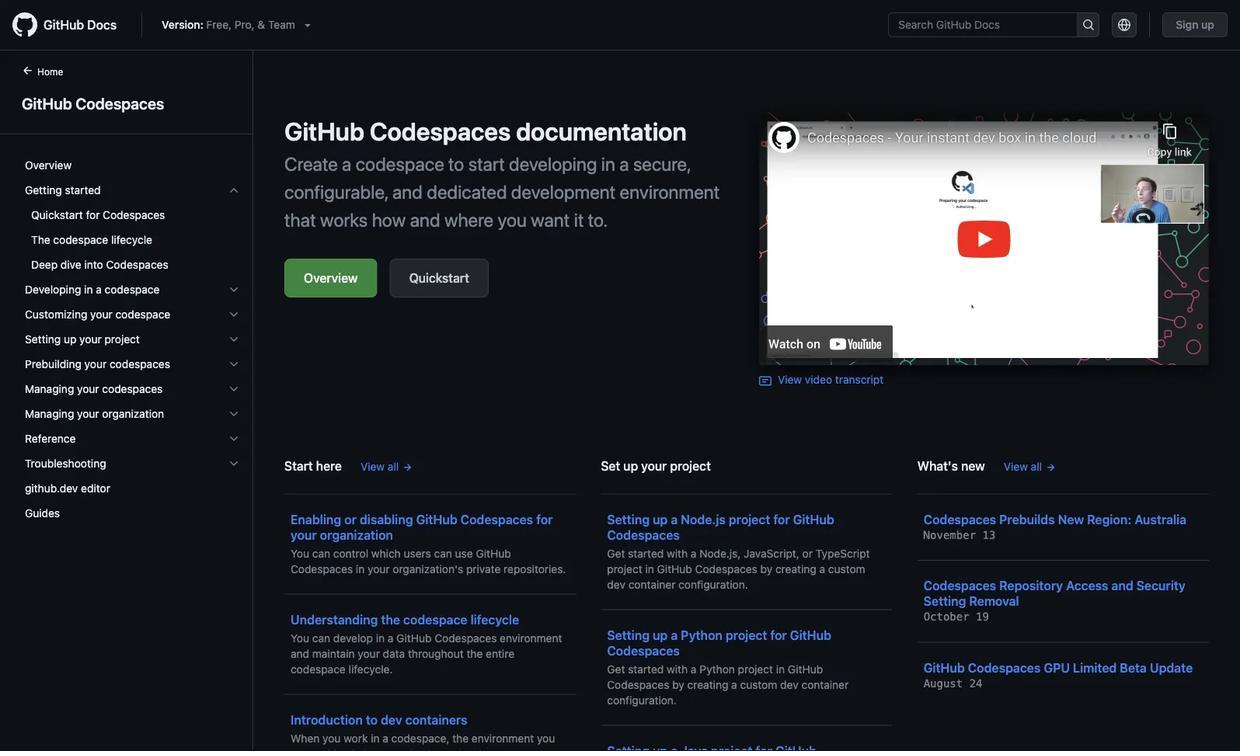 Task type: vqa. For each thing, say whether or not it's contained in the screenshot.
Privacy to the right
no



Task type: locate. For each thing, give the bounding box(es) containing it.
0 horizontal spatial container
[[628, 578, 676, 591]]

troubleshooting
[[25, 457, 106, 470]]

github inside "link"
[[22, 94, 72, 112]]

disabling
[[360, 512, 413, 527]]

lifecycle.
[[349, 663, 393, 676]]

environment inside introduction to dev containers when you work in a codespace, the environment you are working in is created using a developmen
[[472, 732, 534, 745]]

prebuilding your codespaces button
[[19, 352, 246, 377]]

2 vertical spatial the
[[452, 732, 469, 745]]

view all link up prebuilds
[[1004, 459, 1056, 475]]

lifecycle inside github codespaces element
[[111, 234, 152, 246]]

2 sc 9kayk9 0 image from the top
[[228, 308, 240, 321]]

1 view all link from the left
[[361, 459, 413, 475]]

0 horizontal spatial configuration.
[[607, 694, 677, 707]]

to inside introduction to dev containers when you work in a codespace, the environment you are working in is created using a developmen
[[366, 713, 378, 727]]

up inside dropdown button
[[64, 333, 76, 346]]

sc 9kayk9 0 image for your
[[228, 333, 240, 346]]

all for new
[[1031, 460, 1042, 473]]

codespace up how
[[356, 153, 444, 175]]

create
[[284, 153, 338, 175]]

overview link down works
[[284, 259, 377, 298]]

1 horizontal spatial to
[[448, 153, 464, 175]]

developing
[[25, 283, 81, 296]]

up
[[1201, 18, 1215, 31], [64, 333, 76, 346], [623, 459, 638, 473], [653, 512, 668, 527], [653, 628, 668, 643]]

getting started element containing quickstart for codespaces
[[12, 203, 253, 277]]

1 vertical spatial quickstart
[[409, 271, 469, 286]]

creating
[[776, 563, 816, 576], [687, 679, 728, 691]]

github codespaces link
[[19, 92, 234, 115]]

sc 9kayk9 0 image for codespace
[[228, 308, 240, 321]]

view right link icon
[[778, 374, 802, 386]]

managing inside dropdown button
[[25, 408, 74, 420]]

search image
[[1082, 19, 1095, 31]]

and inside codespaces repository access and security setting removal october 19
[[1112, 579, 1134, 593]]

where
[[444, 209, 493, 231]]

0 vertical spatial to
[[448, 153, 464, 175]]

work
[[344, 732, 368, 745]]

1 vertical spatial by
[[672, 679, 685, 691]]

organization up control
[[320, 528, 393, 543]]

for for enabling or disabling github codespaces for your organization
[[536, 512, 553, 527]]

19
[[976, 611, 989, 624]]

all
[[388, 460, 399, 473], [1031, 460, 1042, 473]]

0 vertical spatial with
[[667, 547, 688, 560]]

managing down prebuilding
[[25, 383, 74, 396]]

codespace down deep dive into codespaces link at left top
[[105, 283, 160, 296]]

javascript,
[[744, 547, 799, 560]]

0 horizontal spatial custom
[[740, 679, 777, 691]]

codespaces down "setting up your project" dropdown button
[[110, 358, 170, 371]]

codespaces prebuilds new region: australia november 13
[[924, 512, 1187, 542]]

2 managing from the top
[[25, 408, 74, 420]]

1 vertical spatial lifecycle
[[471, 612, 519, 627]]

getting started element containing getting started
[[12, 178, 253, 277]]

and left maintain
[[291, 647, 309, 660]]

1 sc 9kayk9 0 image from the top
[[228, 184, 240, 197]]

for inside github codespaces element
[[86, 209, 100, 221]]

you down "enabling"
[[291, 547, 309, 560]]

2 get from the top
[[607, 663, 625, 676]]

for inside enabling or disabling github codespaces for your organization you can control which users can use github codespaces in your organization's private repositories.
[[536, 512, 553, 527]]

1 all from the left
[[388, 460, 399, 473]]

2 view all link from the left
[[1004, 459, 1056, 475]]

0 horizontal spatial or
[[344, 512, 357, 527]]

to.
[[588, 209, 608, 231]]

up for setting up a node.js project for github codespaces get started with a node.js, javascript, or typescript project in github codespaces by creating a custom dev container configuration.
[[653, 512, 668, 527]]

you inside enabling or disabling github codespaces for your organization you can control which users can use github codespaces in your organization's private repositories.
[[291, 547, 309, 560]]

environment for containers
[[472, 732, 534, 745]]

by inside setting up a node.js project for github codespaces get started with a node.js, javascript, or typescript project in github codespaces by creating a custom dev container configuration.
[[760, 563, 773, 576]]

created
[[375, 748, 413, 751]]

0 horizontal spatial you
[[323, 732, 341, 745]]

the codespace lifecycle link
[[19, 228, 246, 253]]

started inside getting started dropdown button
[[65, 184, 101, 197]]

2 vertical spatial started
[[628, 663, 664, 676]]

1 vertical spatial you
[[291, 632, 309, 645]]

you
[[498, 209, 527, 231], [323, 732, 341, 745], [537, 732, 555, 745]]

lifecycle inside understanding the codespace lifecycle you can develop in a github codespaces environment and maintain your data throughout the entire codespace lifecycle.
[[471, 612, 519, 627]]

0 vertical spatial or
[[344, 512, 357, 527]]

1 horizontal spatial you
[[498, 209, 527, 231]]

2 view all from the left
[[1004, 460, 1042, 473]]

1 sc 9kayk9 0 image from the top
[[228, 284, 240, 296]]

free,
[[206, 18, 232, 31]]

0 horizontal spatial view all
[[361, 460, 399, 473]]

started
[[65, 184, 101, 197], [628, 547, 664, 560], [628, 663, 664, 676]]

environment inside github codespaces documentation create a codespace to start developing in a secure, configurable, and dedicated development environment that works how and where you want it to.
[[620, 181, 720, 203]]

quickstart for codespaces link
[[19, 203, 246, 228]]

a inside understanding the codespace lifecycle you can develop in a github codespaces environment and maintain your data throughout the entire codespace lifecycle.
[[388, 632, 394, 645]]

codespace up dive at the left
[[53, 234, 108, 246]]

0 vertical spatial creating
[[776, 563, 816, 576]]

view all for start here
[[361, 460, 399, 473]]

overview
[[25, 159, 72, 172], [304, 271, 358, 286]]

1 managing from the top
[[25, 383, 74, 396]]

1 horizontal spatial view
[[778, 374, 802, 386]]

codespace,
[[391, 732, 450, 745]]

managing
[[25, 383, 74, 396], [25, 408, 74, 420]]

troubleshooting button
[[19, 451, 246, 476]]

configuration.
[[679, 578, 748, 591], [607, 694, 677, 707]]

1 vertical spatial to
[[366, 713, 378, 727]]

sign up link
[[1163, 12, 1228, 37]]

1 horizontal spatial quickstart
[[409, 271, 469, 286]]

2 you from the top
[[291, 632, 309, 645]]

your down the managing your codespaces
[[77, 408, 99, 420]]

your down developing in a codespace
[[90, 308, 112, 321]]

video
[[805, 374, 832, 386]]

1 vertical spatial container
[[802, 679, 849, 691]]

environment for lifecycle
[[500, 632, 562, 645]]

customizing your codespace
[[25, 308, 170, 321]]

sc 9kayk9 0 image inside troubleshooting dropdown button
[[228, 458, 240, 470]]

for for setting up a python project for github codespaces
[[770, 628, 787, 643]]

3 sc 9kayk9 0 image from the top
[[228, 408, 240, 420]]

1 horizontal spatial container
[[802, 679, 849, 691]]

quickstart for quickstart
[[409, 271, 469, 286]]

sc 9kayk9 0 image inside "customizing your codespace" 'dropdown button'
[[228, 308, 240, 321]]

0 vertical spatial dev
[[607, 578, 625, 591]]

1 vertical spatial custom
[[740, 679, 777, 691]]

1 horizontal spatial lifecycle
[[471, 612, 519, 627]]

0 horizontal spatial dev
[[381, 713, 402, 727]]

by inside setting up a python project for github codespaces get started with a python project in github codespaces by creating a custom dev container configuration.
[[672, 679, 685, 691]]

environment inside understanding the codespace lifecycle you can develop in a github codespaces environment and maintain your data throughout the entire codespace lifecycle.
[[500, 632, 562, 645]]

private
[[466, 563, 501, 576]]

the down containers on the left bottom of the page
[[452, 732, 469, 745]]

up inside setting up a python project for github codespaces get started with a python project in github codespaces by creating a custom dev container configuration.
[[653, 628, 668, 643]]

2 with from the top
[[667, 663, 688, 676]]

get inside setting up a node.js project for github codespaces get started with a node.js, javascript, or typescript project in github codespaces by creating a custom dev container configuration.
[[607, 547, 625, 560]]

with inside setting up a python project for github codespaces get started with a python project in github codespaces by creating a custom dev container configuration.
[[667, 663, 688, 676]]

2 horizontal spatial view
[[1004, 460, 1028, 473]]

1 vertical spatial organization
[[320, 528, 393, 543]]

lifecycle up entire
[[471, 612, 519, 627]]

your down which
[[368, 563, 390, 576]]

environment
[[620, 181, 720, 203], [500, 632, 562, 645], [472, 732, 534, 745]]

overview link up quickstart for codespaces link
[[19, 153, 246, 178]]

the
[[381, 612, 400, 627], [467, 647, 483, 660], [452, 732, 469, 745]]

0 horizontal spatial all
[[388, 460, 399, 473]]

your inside dropdown button
[[77, 408, 99, 420]]

1 horizontal spatial custom
[[828, 563, 865, 576]]

setting up a python project for github codespaces get started with a python project in github codespaces by creating a custom dev container configuration.
[[607, 628, 849, 707]]

use
[[455, 547, 473, 560]]

0 horizontal spatial lifecycle
[[111, 234, 152, 246]]

0 horizontal spatial overview link
[[19, 153, 246, 178]]

typescript
[[816, 547, 870, 560]]

1 vertical spatial with
[[667, 663, 688, 676]]

0 vertical spatial managing
[[25, 383, 74, 396]]

with for python
[[667, 663, 688, 676]]

get inside setting up a python project for github codespaces get started with a python project in github codespaces by creating a custom dev container configuration.
[[607, 663, 625, 676]]

1 horizontal spatial or
[[802, 547, 813, 560]]

sc 9kayk9 0 image
[[228, 284, 240, 296], [228, 358, 240, 371], [228, 408, 240, 420], [228, 433, 240, 445]]

up inside setting up a node.js project for github codespaces get started with a node.js, javascript, or typescript project in github codespaces by creating a custom dev container configuration.
[[653, 512, 668, 527]]

0 horizontal spatial by
[[672, 679, 685, 691]]

container
[[628, 578, 676, 591], [802, 679, 849, 691]]

view right here
[[361, 460, 385, 473]]

with inside setting up a node.js project for github codespaces get started with a node.js, javascript, or typescript project in github codespaces by creating a custom dev container configuration.
[[667, 547, 688, 560]]

overview link
[[19, 153, 246, 178], [284, 259, 377, 298]]

codespaces down prebuilding your codespaces dropdown button at the left of page
[[102, 383, 163, 396]]

github inside understanding the codespace lifecycle you can develop in a github codespaces environment and maintain your data throughout the entire codespace lifecycle.
[[396, 632, 432, 645]]

1 vertical spatial overview
[[304, 271, 358, 286]]

dev inside setting up a node.js project for github codespaces get started with a node.js, javascript, or typescript project in github codespaces by creating a custom dev container configuration.
[[607, 578, 625, 591]]

0 vertical spatial quickstart
[[31, 209, 83, 221]]

view inside view video transcript "link"
[[778, 374, 802, 386]]

0 horizontal spatial view all link
[[361, 459, 413, 475]]

sc 9kayk9 0 image inside managing your codespaces dropdown button
[[228, 383, 240, 396]]

0 vertical spatial overview link
[[19, 153, 246, 178]]

1 view all from the left
[[361, 460, 399, 473]]

get for setting up a python project for github codespaces
[[607, 663, 625, 676]]

organization down managing your codespaces dropdown button
[[102, 408, 164, 420]]

1 horizontal spatial overview link
[[284, 259, 377, 298]]

0 vertical spatial by
[[760, 563, 773, 576]]

1 horizontal spatial overview
[[304, 271, 358, 286]]

customizing
[[25, 308, 87, 321]]

2 sc 9kayk9 0 image from the top
[[228, 358, 240, 371]]

can up maintain
[[312, 632, 330, 645]]

the inside introduction to dev containers when you work in a codespace, the environment you are working in is created using a developmen
[[452, 732, 469, 745]]

0 vertical spatial codespaces
[[110, 358, 170, 371]]

developing in a codespace
[[25, 283, 160, 296]]

2 getting started element from the top
[[12, 203, 253, 277]]

the left entire
[[467, 647, 483, 660]]

view for enabling or disabling github codespaces for your organization
[[361, 460, 385, 473]]

1 vertical spatial started
[[628, 547, 664, 560]]

0 vertical spatial container
[[628, 578, 676, 591]]

github docs link
[[12, 12, 129, 37]]

with
[[667, 547, 688, 560], [667, 663, 688, 676]]

view all link up "disabling"
[[361, 459, 413, 475]]

codespaces
[[110, 358, 170, 371], [102, 383, 163, 396]]

in inside enabling or disabling github codespaces for your organization you can control which users can use github codespaces in your organization's private repositories.
[[356, 563, 365, 576]]

0 vertical spatial get
[[607, 547, 625, 560]]

getting started
[[25, 184, 101, 197]]

0 horizontal spatial view
[[361, 460, 385, 473]]

managing up reference
[[25, 408, 74, 420]]

sc 9kayk9 0 image inside developing in a codespace dropdown button
[[228, 284, 240, 296]]

1 vertical spatial environment
[[500, 632, 562, 645]]

0 vertical spatial environment
[[620, 181, 720, 203]]

1 horizontal spatial view all
[[1004, 460, 1042, 473]]

1 horizontal spatial configuration.
[[679, 578, 748, 591]]

setting up a node.js project for github codespaces get started with a node.js, javascript, or typescript project in github codespaces by creating a custom dev container configuration.
[[607, 512, 870, 591]]

deep dive into codespaces link
[[19, 253, 246, 277]]

0 vertical spatial started
[[65, 184, 101, 197]]

deep
[[31, 258, 58, 271]]

reference button
[[19, 427, 246, 451]]

it
[[574, 209, 584, 231]]

setting inside dropdown button
[[25, 333, 61, 346]]

to inside github codespaces documentation create a codespace to start developing in a secure, configurable, and dedicated development environment that works how and where you want it to.
[[448, 153, 464, 175]]

creating inside setting up a python project for github codespaces get started with a python project in github codespaces by creating a custom dev container configuration.
[[687, 679, 728, 691]]

sc 9kayk9 0 image inside prebuilding your codespaces dropdown button
[[228, 358, 240, 371]]

for inside setting up a node.js project for github codespaces get started with a node.js, javascript, or typescript project in github codespaces by creating a custom dev container configuration.
[[773, 512, 790, 527]]

4 sc 9kayk9 0 image from the top
[[228, 433, 240, 445]]

container inside setting up a python project for github codespaces get started with a python project in github codespaces by creating a custom dev container configuration.
[[802, 679, 849, 691]]

1 with from the top
[[667, 547, 688, 560]]

1 horizontal spatial organization
[[320, 528, 393, 543]]

&
[[258, 18, 265, 31]]

here
[[316, 459, 342, 473]]

entire
[[486, 647, 514, 660]]

your
[[90, 308, 112, 321], [79, 333, 102, 346], [84, 358, 107, 371], [77, 383, 99, 396], [77, 408, 99, 420], [641, 459, 667, 473], [291, 528, 317, 543], [368, 563, 390, 576], [358, 647, 380, 660]]

your up lifecycle.
[[358, 647, 380, 660]]

1 getting started element from the top
[[12, 178, 253, 277]]

sc 9kayk9 0 image
[[228, 184, 240, 197], [228, 308, 240, 321], [228, 333, 240, 346], [228, 383, 240, 396], [228, 458, 240, 470]]

start
[[284, 459, 313, 473]]

setting inside setting up a python project for github codespaces get started with a python project in github codespaces by creating a custom dev container configuration.
[[607, 628, 650, 643]]

0 horizontal spatial overview
[[25, 159, 72, 172]]

you down understanding
[[291, 632, 309, 645]]

view all right new at the bottom of the page
[[1004, 460, 1042, 473]]

sign up
[[1176, 18, 1215, 31]]

2 horizontal spatial dev
[[780, 679, 799, 691]]

or left typescript
[[802, 547, 813, 560]]

overview down works
[[304, 271, 358, 286]]

sc 9kayk9 0 image for organization
[[228, 408, 240, 420]]

1 get from the top
[[607, 547, 625, 560]]

version:
[[162, 18, 204, 31]]

2 all from the left
[[1031, 460, 1042, 473]]

1 vertical spatial creating
[[687, 679, 728, 691]]

using
[[416, 748, 443, 751]]

project inside dropdown button
[[104, 333, 140, 346]]

want
[[531, 209, 570, 231]]

to up dedicated
[[448, 153, 464, 175]]

select language: current language is english image
[[1118, 19, 1131, 31]]

view all link for start here
[[361, 459, 413, 475]]

in inside setting up a python project for github codespaces get started with a python project in github codespaces by creating a custom dev container configuration.
[[776, 663, 785, 676]]

managing inside dropdown button
[[25, 383, 74, 396]]

0 vertical spatial python
[[681, 628, 723, 643]]

5 sc 9kayk9 0 image from the top
[[228, 458, 240, 470]]

1 vertical spatial python
[[700, 663, 735, 676]]

1 vertical spatial managing
[[25, 408, 74, 420]]

your up the managing your codespaces
[[84, 358, 107, 371]]

update
[[1150, 661, 1193, 675]]

1 vertical spatial or
[[802, 547, 813, 560]]

0 horizontal spatial to
[[366, 713, 378, 727]]

start
[[468, 153, 505, 175]]

0 vertical spatial custom
[[828, 563, 865, 576]]

1 vertical spatial codespaces
[[102, 383, 163, 396]]

with for node.js
[[667, 547, 688, 560]]

0 horizontal spatial organization
[[102, 408, 164, 420]]

2 vertical spatial environment
[[472, 732, 534, 745]]

codespaces inside github codespaces gpu limited beta update august 24
[[968, 661, 1041, 675]]

1 horizontal spatial dev
[[607, 578, 625, 591]]

1 horizontal spatial all
[[1031, 460, 1042, 473]]

github inside github codespaces gpu limited beta update august 24
[[924, 661, 965, 675]]

view
[[778, 374, 802, 386], [361, 460, 385, 473], [1004, 460, 1028, 473]]

github.dev
[[25, 482, 78, 495]]

the up data
[[381, 612, 400, 627]]

deep dive into codespaces
[[31, 258, 168, 271]]

overview up getting
[[25, 159, 72, 172]]

sc 9kayk9 0 image for codespaces
[[228, 358, 240, 371]]

to up 'work' at the bottom left of page
[[366, 713, 378, 727]]

for
[[86, 209, 100, 221], [536, 512, 553, 527], [773, 512, 790, 527], [770, 628, 787, 643]]

view all right here
[[361, 460, 399, 473]]

started for setting up a python project for github codespaces
[[628, 663, 664, 676]]

1 vertical spatial get
[[607, 663, 625, 676]]

managing for managing your organization
[[25, 408, 74, 420]]

you
[[291, 547, 309, 560], [291, 632, 309, 645]]

working
[[309, 748, 349, 751]]

and up how
[[392, 181, 423, 203]]

0 horizontal spatial creating
[[687, 679, 728, 691]]

all up prebuilds
[[1031, 460, 1042, 473]]

None search field
[[888, 12, 1100, 37]]

or inside setting up a node.js project for github codespaces get started with a node.js, javascript, or typescript project in github codespaces by creating a custom dev container configuration.
[[802, 547, 813, 560]]

codespace
[[356, 153, 444, 175], [53, 234, 108, 246], [105, 283, 160, 296], [115, 308, 170, 321], [403, 612, 467, 627], [291, 663, 346, 676]]

october
[[924, 611, 970, 624]]

new
[[961, 459, 985, 473]]

configuration. inside setting up a python project for github codespaces get started with a python project in github codespaces by creating a custom dev container configuration.
[[607, 694, 677, 707]]

0 vertical spatial overview
[[25, 159, 72, 172]]

view right new at the bottom of the page
[[1004, 460, 1028, 473]]

codespace up throughout
[[403, 612, 467, 627]]

to
[[448, 153, 464, 175], [366, 713, 378, 727]]

configuration. inside setting up a node.js project for github codespaces get started with a node.js, javascript, or typescript project in github codespaces by creating a custom dev container configuration.
[[679, 578, 748, 591]]

started inside setting up a node.js project for github codespaces get started with a node.js, javascript, or typescript project in github codespaces by creating a custom dev container configuration.
[[628, 547, 664, 560]]

1 horizontal spatial by
[[760, 563, 773, 576]]

2 vertical spatial dev
[[381, 713, 402, 727]]

october 19 element
[[924, 611, 989, 624]]

setting up your project
[[25, 333, 140, 346]]

github codespaces documentation create a codespace to start developing in a secure, configurable, and dedicated development environment that works how and where you want it to.
[[284, 117, 720, 231]]

sc 9kayk9 0 image inside managing your organization dropdown button
[[228, 408, 240, 420]]

github inside github codespaces documentation create a codespace to start developing in a secure, configurable, and dedicated development environment that works how and where you want it to.
[[284, 117, 364, 146]]

0 vertical spatial you
[[291, 547, 309, 560]]

codespace down developing in a codespace dropdown button
[[115, 308, 170, 321]]

1 horizontal spatial view all link
[[1004, 459, 1056, 475]]

codespace inside 'dropdown button'
[[115, 308, 170, 321]]

started inside setting up a python project for github codespaces get started with a python project in github codespaces by creating a custom dev container configuration.
[[628, 663, 664, 676]]

or up control
[[344, 512, 357, 527]]

1 you from the top
[[291, 547, 309, 560]]

1 vertical spatial configuration.
[[607, 694, 677, 707]]

1 vertical spatial overview link
[[284, 259, 377, 298]]

0 vertical spatial configuration.
[[679, 578, 748, 591]]

sc 9kayk9 0 image inside "setting up your project" dropdown button
[[228, 333, 240, 346]]

setting inside setting up a node.js project for github codespaces get started with a node.js, javascript, or typescript project in github codespaces by creating a custom dev container configuration.
[[607, 512, 650, 527]]

0 vertical spatial lifecycle
[[111, 234, 152, 246]]

1 vertical spatial dev
[[780, 679, 799, 691]]

all up "disabling"
[[388, 460, 399, 473]]

0 horizontal spatial quickstart
[[31, 209, 83, 221]]

codespaces for managing your codespaces
[[102, 383, 163, 396]]

getting started element
[[12, 178, 253, 277], [12, 203, 253, 277]]

and right access
[[1112, 579, 1134, 593]]

0 vertical spatial organization
[[102, 408, 164, 420]]

2 horizontal spatial you
[[537, 732, 555, 745]]

1 horizontal spatial creating
[[776, 563, 816, 576]]

for inside setting up a python project for github codespaces get started with a python project in github codespaces by creating a custom dev container configuration.
[[770, 628, 787, 643]]

lifecycle down quickstart for codespaces link
[[111, 234, 152, 246]]

in
[[601, 153, 615, 175], [84, 283, 93, 296], [356, 563, 365, 576], [645, 563, 654, 576], [376, 632, 385, 645], [776, 663, 785, 676], [371, 732, 380, 745], [352, 748, 361, 751]]

quickstart inside github codespaces element
[[31, 209, 83, 221]]

quickstart down getting started
[[31, 209, 83, 221]]

3 sc 9kayk9 0 image from the top
[[228, 333, 240, 346]]

quickstart down where
[[409, 271, 469, 286]]

4 sc 9kayk9 0 image from the top
[[228, 383, 240, 396]]



Task type: describe. For each thing, give the bounding box(es) containing it.
sc 9kayk9 0 image inside getting started dropdown button
[[228, 184, 240, 197]]

your up managing your organization at the bottom left of page
[[77, 383, 99, 396]]

managing your organization button
[[19, 402, 246, 427]]

containers
[[405, 713, 468, 727]]

can left use on the bottom of the page
[[434, 547, 452, 560]]

0 vertical spatial the
[[381, 612, 400, 627]]

in inside github codespaces documentation create a codespace to start developing in a secure, configurable, and dedicated development environment that works how and where you want it to.
[[601, 153, 615, 175]]

view for codespaces prebuilds new region: australia
[[1004, 460, 1028, 473]]

custom inside setting up a node.js project for github codespaces get started with a node.js, javascript, or typescript project in github codespaces by creating a custom dev container configuration.
[[828, 563, 865, 576]]

reference
[[25, 432, 76, 445]]

started for setting up a node.js project for github codespaces
[[628, 547, 664, 560]]

managing for managing your codespaces
[[25, 383, 74, 396]]

setting for python
[[607, 628, 650, 643]]

your up prebuilding your codespaces
[[79, 333, 102, 346]]

triangle down image
[[301, 19, 314, 31]]

up for set up your project
[[623, 459, 638, 473]]

codespaces inside "link"
[[76, 94, 164, 112]]

introduction to dev containers when you work in a codespace, the environment you are working in is created using a developmen
[[291, 713, 555, 751]]

works
[[320, 209, 368, 231]]

in inside understanding the codespace lifecycle you can develop in a github codespaces environment and maintain your data throughout the entire codespace lifecycle.
[[376, 632, 385, 645]]

node.js,
[[700, 547, 741, 560]]

setting for project
[[25, 333, 61, 346]]

beta
[[1120, 661, 1147, 675]]

13
[[983, 529, 996, 542]]

24
[[970, 677, 983, 690]]

prebuilds
[[999, 512, 1055, 527]]

gpu
[[1044, 661, 1070, 675]]

github codespaces element
[[0, 63, 253, 750]]

and inside understanding the codespace lifecycle you can develop in a github codespaces environment and maintain your data throughout the entire codespace lifecycle.
[[291, 647, 309, 660]]

australia
[[1135, 512, 1187, 527]]

the codespace lifecycle
[[31, 234, 152, 246]]

maintain
[[312, 647, 355, 660]]

data
[[383, 647, 405, 660]]

managing your codespaces
[[25, 383, 163, 396]]

github.dev editor link
[[19, 476, 246, 501]]

1 vertical spatial the
[[467, 647, 483, 660]]

access
[[1066, 579, 1108, 593]]

a inside dropdown button
[[96, 283, 102, 296]]

github docs
[[44, 17, 117, 32]]

prebuilding
[[25, 358, 82, 371]]

pro,
[[235, 18, 255, 31]]

codespace inside github codespaces documentation create a codespace to start developing in a secure, configurable, and dedicated development environment that works how and where you want it to.
[[356, 153, 444, 175]]

codespace inside dropdown button
[[105, 283, 160, 296]]

setting up your project button
[[19, 327, 246, 352]]

throughout
[[408, 647, 464, 660]]

are
[[291, 748, 306, 751]]

view video transcript
[[778, 374, 884, 386]]

github.dev editor
[[25, 482, 110, 495]]

view all for what's new
[[1004, 460, 1042, 473]]

version: free, pro, & team
[[162, 18, 295, 31]]

get for setting up a node.js project for github codespaces
[[607, 547, 625, 560]]

november
[[924, 529, 976, 542]]

organization inside enabling or disabling github codespaces for your organization you can control which users can use github codespaces in your organization's private repositories.
[[320, 528, 393, 543]]

codespace down maintain
[[291, 663, 346, 676]]

region:
[[1087, 512, 1132, 527]]

august 24 element
[[924, 677, 983, 690]]

managing your organization
[[25, 408, 164, 420]]

sign
[[1176, 18, 1199, 31]]

codespaces inside codespaces repository access and security setting removal october 19
[[924, 579, 996, 593]]

for for setting up a node.js project for github codespaces
[[773, 512, 790, 527]]

prebuilding your codespaces
[[25, 358, 170, 371]]

codespaces for prebuilding your codespaces
[[110, 358, 170, 371]]

your inside understanding the codespace lifecycle you can develop in a github codespaces environment and maintain your data throughout the entire codespace lifecycle.
[[358, 647, 380, 660]]

organization inside dropdown button
[[102, 408, 164, 420]]

quickstart link
[[390, 259, 489, 298]]

in inside setting up a node.js project for github codespaces get started with a node.js, javascript, or typescript project in github codespaces by creating a custom dev container configuration.
[[645, 563, 654, 576]]

up for setting up your project
[[64, 333, 76, 346]]

repository
[[999, 579, 1063, 593]]

limited
[[1073, 661, 1117, 675]]

custom inside setting up a python project for github codespaces get started with a python project in github codespaces by creating a custom dev container configuration.
[[740, 679, 777, 691]]

your down "enabling"
[[291, 528, 317, 543]]

codespaces inside the codespaces prebuilds new region: australia november 13
[[924, 512, 996, 527]]

up for setting up a python project for github codespaces get started with a python project in github codespaces by creating a custom dev container configuration.
[[653, 628, 668, 643]]

you inside github codespaces documentation create a codespace to start developing in a secure, configurable, and dedicated development environment that works how and where you want it to.
[[498, 209, 527, 231]]

dive
[[61, 258, 81, 271]]

your inside 'dropdown button'
[[90, 308, 112, 321]]

getting started button
[[19, 178, 246, 203]]

security
[[1137, 579, 1186, 593]]

new
[[1058, 512, 1084, 527]]

organization's
[[393, 563, 463, 576]]

the
[[31, 234, 50, 246]]

developing
[[509, 153, 597, 175]]

configurable,
[[284, 181, 388, 203]]

editor
[[81, 482, 110, 495]]

into
[[84, 258, 103, 271]]

development
[[511, 181, 616, 203]]

can left control
[[312, 547, 330, 560]]

link image
[[759, 375, 772, 387]]

that
[[284, 209, 316, 231]]

codespaces repository access and security setting removal october 19
[[924, 579, 1186, 624]]

understanding
[[291, 612, 378, 627]]

dedicated
[[427, 181, 507, 203]]

setting for node.js
[[607, 512, 650, 527]]

Search GitHub Docs search field
[[889, 13, 1077, 37]]

enabling or disabling github codespaces for your organization you can control which users can use github codespaces in your organization's private repositories.
[[291, 512, 566, 576]]

can inside understanding the codespace lifecycle you can develop in a github codespaces environment and maintain your data throughout the entire codespace lifecycle.
[[312, 632, 330, 645]]

or inside enabling or disabling github codespaces for your organization you can control which users can use github codespaces in your organization's private repositories.
[[344, 512, 357, 527]]

sc 9kayk9 0 image for codespaces
[[228, 383, 240, 396]]

guides link
[[19, 501, 246, 526]]

your right set
[[641, 459, 667, 473]]

all for disabling
[[388, 460, 399, 473]]

how
[[372, 209, 406, 231]]

managing your codespaces button
[[19, 377, 246, 402]]

in inside developing in a codespace dropdown button
[[84, 283, 93, 296]]

november 13 element
[[924, 529, 996, 542]]

and right how
[[410, 209, 440, 231]]

transcript
[[835, 374, 884, 386]]

you inside understanding the codespace lifecycle you can develop in a github codespaces environment and maintain your data throughout the entire codespace lifecycle.
[[291, 632, 309, 645]]

documentation
[[516, 117, 687, 146]]

removal
[[969, 594, 1019, 609]]

dev inside introduction to dev containers when you work in a codespace, the environment you are working in is created using a developmen
[[381, 713, 402, 727]]

quickstart for codespaces
[[31, 209, 165, 221]]

repositories.
[[504, 563, 566, 576]]

start here
[[284, 459, 342, 473]]

enabling
[[291, 512, 341, 527]]

view all link for what's new
[[1004, 459, 1056, 475]]

codespaces inside github codespaces documentation create a codespace to start developing in a secure, configurable, and dedicated development environment that works how and where you want it to.
[[370, 117, 511, 146]]

when
[[291, 732, 320, 745]]

setting inside codespaces repository access and security setting removal october 19
[[924, 594, 966, 609]]

codespaces inside understanding the codespace lifecycle you can develop in a github codespaces environment and maintain your data throughout the entire codespace lifecycle.
[[435, 632, 497, 645]]

quickstart for quickstart for codespaces
[[31, 209, 83, 221]]

creating inside setting up a node.js project for github codespaces get started with a node.js, javascript, or typescript project in github codespaces by creating a custom dev container configuration.
[[776, 563, 816, 576]]

up for sign up
[[1201, 18, 1215, 31]]

sc 9kayk9 0 image for a
[[228, 284, 240, 296]]

understanding the codespace lifecycle you can develop in a github codespaces environment and maintain your data throughout the entire codespace lifecycle.
[[291, 612, 562, 676]]

dev inside setting up a python project for github codespaces get started with a python project in github codespaces by creating a custom dev container configuration.
[[780, 679, 799, 691]]

sc 9kayk9 0 image inside reference dropdown button
[[228, 433, 240, 445]]

home link
[[16, 64, 88, 80]]

developing in a codespace button
[[19, 277, 246, 302]]

august
[[924, 677, 963, 690]]

develop
[[333, 632, 373, 645]]

overview inside github codespaces element
[[25, 159, 72, 172]]

getting
[[25, 184, 62, 197]]

users
[[404, 547, 431, 560]]

view video transcript link
[[759, 374, 884, 387]]

container inside setting up a node.js project for github codespaces get started with a node.js, javascript, or typescript project in github codespaces by creating a custom dev container configuration.
[[628, 578, 676, 591]]



